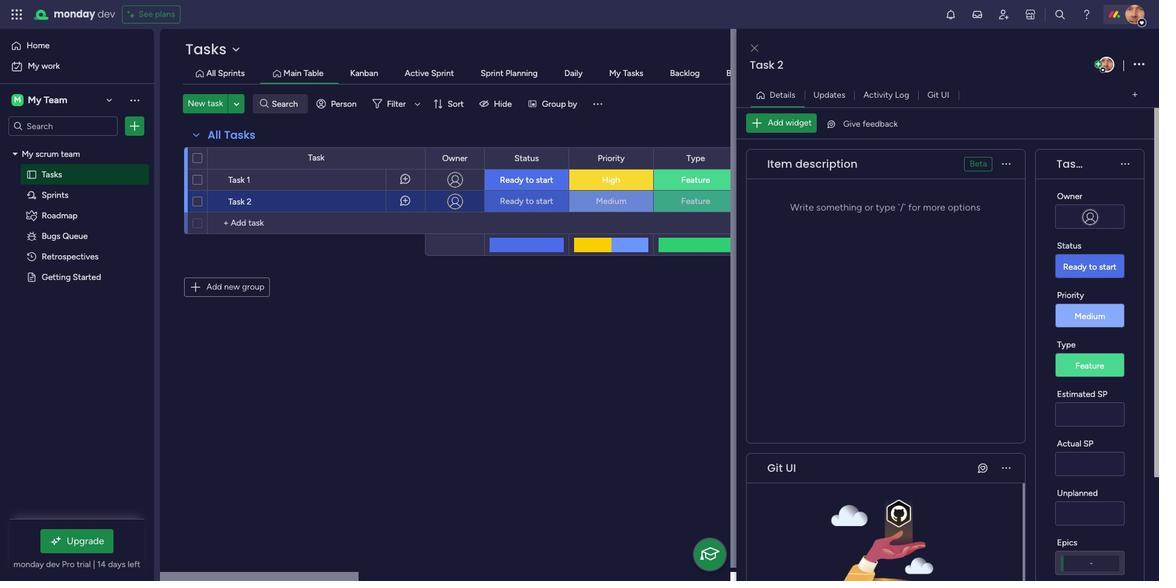 Task type: vqa. For each thing, say whether or not it's contained in the screenshot.
BASELINE
no



Task type: describe. For each thing, give the bounding box(es) containing it.
invite members image
[[999, 8, 1011, 21]]

tasks button
[[183, 39, 246, 59]]

notifications image
[[945, 8, 957, 21]]

sprint planning button
[[478, 67, 541, 80]]

update feed image
[[972, 8, 984, 21]]

more dots image for git ui
[[1003, 464, 1011, 473]]

arrow down image
[[410, 97, 425, 111]]

see
[[139, 9, 153, 19]]

help image
[[1081, 8, 1093, 21]]

see plans
[[139, 9, 175, 19]]

tasks inside my tasks button
[[623, 68, 644, 79]]

sort
[[448, 99, 464, 109]]

2 vertical spatial to
[[1090, 262, 1098, 272]]

actual sp
[[1058, 439, 1094, 449]]

activity log
[[864, 90, 910, 100]]

dev for monday dev pro trial | 14 days left
[[46, 560, 60, 570]]

add widget button
[[747, 114, 817, 133]]

task down task 1
[[228, 197, 245, 207]]

0 horizontal spatial sprints
[[42, 190, 69, 200]]

monday dev pro trial | 14 days left
[[13, 560, 141, 570]]

|
[[93, 560, 95, 570]]

task 1
[[228, 175, 250, 185]]

all sprints
[[207, 68, 245, 79]]

team
[[44, 94, 67, 106]]

main table
[[284, 68, 324, 79]]

my tasks
[[610, 68, 644, 79]]

list box containing my scrum team
[[0, 141, 154, 450]]

plans
[[155, 9, 175, 19]]

estimated sp
[[1058, 390, 1108, 400]]

my work link
[[7, 57, 147, 76]]

ui for the git ui field
[[786, 461, 797, 476]]

activity
[[864, 90, 893, 100]]

Search field
[[269, 95, 305, 112]]

0 vertical spatial to
[[526, 175, 534, 185]]

getting started
[[42, 272, 101, 282]]

upgrade button
[[40, 530, 114, 554]]

all tasks
[[208, 127, 256, 143]]

All Tasks field
[[205, 127, 259, 143]]

filter
[[387, 99, 406, 109]]

2 vertical spatial ready
[[1064, 262, 1088, 272]]

1 vertical spatial task 2
[[228, 197, 252, 207]]

select product image
[[11, 8, 23, 21]]

table
[[304, 68, 324, 79]]

sprint inside sprint planning button
[[481, 68, 504, 79]]

add new group
[[207, 282, 265, 292]]

group by
[[542, 99, 578, 109]]

widget
[[786, 118, 812, 128]]

backlog button
[[667, 67, 703, 80]]

person button
[[312, 94, 364, 114]]

1 vertical spatial feature
[[682, 196, 711, 207]]

group
[[242, 282, 265, 292]]

Priority field
[[595, 152, 628, 165]]

status inside field
[[515, 153, 539, 163]]

add widget
[[768, 118, 812, 128]]

options image
[[1134, 56, 1145, 73]]

m
[[14, 95, 21, 105]]

2 vertical spatial start
[[1100, 262, 1117, 272]]

group
[[542, 99, 566, 109]]

daily button
[[562, 67, 586, 80]]

activity log button
[[855, 85, 919, 105]]

home option
[[7, 36, 147, 56]]

active sprint button
[[402, 67, 457, 80]]

Type field
[[684, 152, 709, 165]]

daily
[[565, 68, 583, 79]]

roadmap
[[42, 210, 78, 220]]

task down person popup button
[[308, 153, 325, 163]]

type for type
[[687, 153, 706, 163]]

1
[[247, 175, 250, 185]]

2 inside field
[[778, 57, 784, 72]]

git ui for git ui button
[[928, 90, 950, 100]]

sprint planning
[[481, 68, 538, 79]]

ui for git ui button
[[942, 90, 950, 100]]

feature inside type feature
[[1076, 361, 1105, 371]]

beta
[[970, 159, 988, 169]]

dapulse addbtn image
[[1095, 60, 1103, 68]]

git for git ui button
[[928, 90, 940, 100]]

item
[[768, 156, 793, 172]]

log
[[896, 90, 910, 100]]

getting
[[42, 272, 71, 282]]

workspace options image
[[129, 94, 141, 106]]

actual
[[1058, 439, 1082, 449]]

Status field
[[512, 152, 542, 165]]

bugs
[[42, 231, 60, 241]]

type for type feature
[[1058, 340, 1076, 350]]

my for my tasks
[[610, 68, 621, 79]]

trial
[[77, 560, 91, 570]]

filter button
[[368, 94, 425, 114]]

sprints inside all sprints button
[[218, 68, 245, 79]]

1 vertical spatial ready
[[500, 196, 524, 207]]

task inside task 2 field
[[750, 57, 775, 72]]

Owner field
[[439, 152, 471, 165]]

add for add new group
[[207, 282, 222, 292]]

-
[[1091, 559, 1094, 568]]

task
[[208, 98, 223, 109]]

my tasks button
[[607, 67, 647, 80]]

high
[[603, 175, 621, 185]]

1 vertical spatial start
[[536, 196, 554, 207]]

details button
[[751, 85, 805, 105]]

caret down image
[[13, 150, 18, 158]]

new task button
[[183, 94, 228, 114]]

options image
[[129, 120, 141, 132]]

upgrade
[[67, 536, 104, 547]]

bugs queue
[[42, 231, 88, 241]]

0 vertical spatial start
[[536, 175, 554, 185]]

14
[[97, 560, 106, 570]]

priority inside field
[[598, 153, 625, 163]]

2 vertical spatial ready to start
[[1064, 262, 1117, 272]]

give
[[844, 119, 861, 129]]

active sprint
[[405, 68, 454, 79]]

hide button
[[475, 94, 519, 114]]

description
[[796, 156, 858, 172]]

all for all sprints
[[207, 68, 216, 79]]

active
[[405, 68, 429, 79]]



Task type: locate. For each thing, give the bounding box(es) containing it.
type feature
[[1058, 340, 1105, 371]]

details
[[770, 90, 796, 100]]

status
[[515, 153, 539, 163], [1058, 241, 1082, 251]]

sprints up "roadmap"
[[42, 190, 69, 200]]

tab list
[[183, 64, 1136, 84]]

owner inside field
[[442, 153, 468, 163]]

group by button
[[523, 94, 585, 114]]

medium up type feature
[[1075, 311, 1106, 322]]

1 horizontal spatial monday
[[54, 7, 95, 21]]

1 vertical spatial 2
[[247, 197, 252, 207]]

my right caret down icon
[[22, 149, 33, 159]]

0 vertical spatial ready
[[500, 175, 524, 185]]

0 horizontal spatial status
[[515, 153, 539, 163]]

0 vertical spatial feature
[[682, 175, 711, 185]]

2 down 1
[[247, 197, 252, 207]]

0 vertical spatial add
[[768, 118, 784, 128]]

ui
[[942, 90, 950, 100], [786, 461, 797, 476]]

workspace image
[[11, 94, 24, 107]]

1 vertical spatial status
[[1058, 241, 1082, 251]]

by
[[568, 99, 578, 109]]

kanban
[[350, 68, 378, 79]]

1 horizontal spatial sprints
[[218, 68, 245, 79]]

menu image
[[592, 98, 604, 110]]

task 2
[[750, 57, 784, 72], [228, 197, 252, 207]]

task left 1
[[228, 175, 245, 185]]

1 horizontal spatial git
[[928, 90, 940, 100]]

0 horizontal spatial type
[[687, 153, 706, 163]]

+ Add task text field
[[214, 216, 420, 231]]

my inside button
[[610, 68, 621, 79]]

0 vertical spatial ready to start
[[500, 175, 554, 185]]

1 vertical spatial add
[[207, 282, 222, 292]]

sprint inside active sprint button
[[431, 68, 454, 79]]

task 2 down close icon
[[750, 57, 784, 72]]

Git UI field
[[765, 461, 800, 477]]

0 vertical spatial git ui
[[928, 90, 950, 100]]

1 horizontal spatial add
[[768, 118, 784, 128]]

2 vertical spatial feature
[[1076, 361, 1105, 371]]

sp right estimated
[[1098, 390, 1108, 400]]

1 vertical spatial all
[[208, 127, 221, 143]]

1 horizontal spatial sp
[[1098, 390, 1108, 400]]

1 horizontal spatial medium
[[1075, 311, 1106, 322]]

2 up details
[[778, 57, 784, 72]]

tab list containing all sprints
[[183, 64, 1136, 84]]

1 horizontal spatial sprint
[[481, 68, 504, 79]]

item description
[[768, 156, 858, 172]]

list box
[[0, 141, 154, 450]]

monday dev
[[54, 7, 115, 21]]

main
[[284, 68, 302, 79]]

sort button
[[429, 94, 471, 114]]

git inside field
[[768, 461, 783, 476]]

git inside button
[[928, 90, 940, 100]]

1 horizontal spatial owner
[[1058, 191, 1083, 202]]

0 vertical spatial git
[[928, 90, 940, 100]]

0 horizontal spatial 2
[[247, 197, 252, 207]]

all for all tasks
[[208, 127, 221, 143]]

0 vertical spatial ui
[[942, 90, 950, 100]]

add
[[768, 118, 784, 128], [207, 282, 222, 292]]

1 vertical spatial dev
[[46, 560, 60, 570]]

Search in workspace field
[[25, 119, 101, 133]]

0 vertical spatial sprints
[[218, 68, 245, 79]]

dev left see
[[98, 7, 115, 21]]

1 vertical spatial ready to start
[[500, 196, 554, 207]]

tasks
[[185, 39, 227, 59], [623, 68, 644, 79], [224, 127, 256, 143], [42, 169, 62, 179]]

0 vertical spatial monday
[[54, 7, 95, 21]]

queue
[[63, 231, 88, 241]]

1 horizontal spatial status
[[1058, 241, 1082, 251]]

add left new
[[207, 282, 222, 292]]

started
[[73, 272, 101, 282]]

all inside field
[[208, 127, 221, 143]]

git for the git ui field
[[768, 461, 783, 476]]

new
[[188, 98, 206, 109]]

backlog
[[670, 68, 700, 79]]

monday for monday dev pro trial | 14 days left
[[13, 560, 44, 570]]

1 vertical spatial sprints
[[42, 190, 69, 200]]

task down close icon
[[750, 57, 775, 72]]

Task 2 field
[[747, 57, 1093, 73]]

dapulse x slim image
[[722, 532, 727, 539]]

1 horizontal spatial ui
[[942, 90, 950, 100]]

dev left pro
[[46, 560, 60, 570]]

add new group button
[[184, 278, 270, 297]]

help
[[1109, 551, 1130, 563]]

git ui for the git ui field
[[768, 461, 797, 476]]

1 vertical spatial ui
[[786, 461, 797, 476]]

planning
[[506, 68, 538, 79]]

give feedback
[[844, 119, 898, 129]]

public board image
[[26, 169, 37, 180]]

0 vertical spatial all
[[207, 68, 216, 79]]

pro
[[62, 560, 75, 570]]

1 horizontal spatial 2
[[778, 57, 784, 72]]

owner
[[442, 153, 468, 163], [1058, 191, 1083, 202]]

git ui inside the git ui field
[[768, 461, 797, 476]]

angle down image
[[234, 99, 240, 108]]

tasks up all sprints
[[185, 39, 227, 59]]

0 vertical spatial status
[[515, 153, 539, 163]]

monday marketplace image
[[1025, 8, 1037, 21]]

my work
[[28, 61, 60, 71]]

1 horizontal spatial task 2
[[750, 57, 784, 72]]

sp right actual on the bottom of the page
[[1084, 439, 1094, 449]]

all sprints button
[[204, 67, 248, 80]]

0 vertical spatial task 2
[[750, 57, 784, 72]]

0 horizontal spatial sprint
[[431, 68, 454, 79]]

sprint left planning
[[481, 68, 504, 79]]

1 vertical spatial owner
[[1058, 191, 1083, 202]]

search everything image
[[1055, 8, 1067, 21]]

retrospectives
[[42, 251, 99, 262]]

public board image
[[26, 271, 37, 283]]

None field
[[1054, 156, 1091, 172]]

sprints down tasks button
[[218, 68, 245, 79]]

sp for actual sp
[[1084, 439, 1094, 449]]

type inside field
[[687, 153, 706, 163]]

0 vertical spatial owner
[[442, 153, 468, 163]]

medium down high
[[596, 196, 627, 207]]

1 horizontal spatial priority
[[1058, 291, 1085, 301]]

my inside workspace selection element
[[28, 94, 41, 106]]

0 horizontal spatial priority
[[598, 153, 625, 163]]

monday for monday dev
[[54, 7, 95, 21]]

sprint
[[431, 68, 454, 79], [481, 68, 504, 79]]

0 horizontal spatial ui
[[786, 461, 797, 476]]

1 vertical spatial git
[[768, 461, 783, 476]]

main table button
[[281, 67, 327, 80]]

Item description field
[[765, 156, 861, 172]]

more dots image for item description
[[1003, 160, 1011, 169]]

all down task
[[208, 127, 221, 143]]

2 sprint from the left
[[481, 68, 504, 79]]

add left "widget"
[[768, 118, 784, 128]]

0 horizontal spatial task 2
[[228, 197, 252, 207]]

add view image
[[1133, 91, 1138, 100]]

ready
[[500, 175, 524, 185], [500, 196, 524, 207], [1064, 262, 1088, 272]]

feature
[[682, 175, 711, 185], [682, 196, 711, 207], [1076, 361, 1105, 371]]

home
[[27, 40, 50, 51]]

more dots image
[[1003, 160, 1011, 169], [1122, 160, 1130, 169], [1003, 464, 1011, 473]]

0 horizontal spatial medium
[[596, 196, 627, 207]]

scrum
[[35, 149, 59, 159]]

1 horizontal spatial git ui
[[928, 90, 950, 100]]

james peterson image
[[1126, 5, 1145, 24]]

1 vertical spatial git ui
[[768, 461, 797, 476]]

give feedback button
[[822, 114, 903, 134]]

task 2 down task 1
[[228, 197, 252, 207]]

to
[[526, 175, 534, 185], [526, 196, 534, 207], [1090, 262, 1098, 272]]

my for my work
[[28, 61, 39, 71]]

task 2 inside task 2 field
[[750, 57, 784, 72]]

all down tasks button
[[207, 68, 216, 79]]

v2 search image
[[260, 97, 269, 111]]

my
[[28, 61, 39, 71], [610, 68, 621, 79], [28, 94, 41, 106], [22, 149, 33, 159]]

all inside button
[[207, 68, 216, 79]]

see plans button
[[122, 5, 181, 24]]

work
[[41, 61, 60, 71]]

help button
[[1098, 547, 1140, 567]]

my team
[[28, 94, 67, 106]]

my inside list box
[[22, 149, 33, 159]]

ui inside button
[[942, 90, 950, 100]]

give feedback image
[[977, 463, 989, 475]]

hide
[[494, 99, 512, 109]]

2
[[778, 57, 784, 72], [247, 197, 252, 207]]

1 sprint from the left
[[431, 68, 454, 79]]

git
[[928, 90, 940, 100], [768, 461, 783, 476]]

git ui inside git ui button
[[928, 90, 950, 100]]

0 horizontal spatial sp
[[1084, 439, 1094, 449]]

my for my team
[[28, 94, 41, 106]]

add for add widget
[[768, 118, 784, 128]]

type
[[687, 153, 706, 163], [1058, 340, 1076, 350]]

sp for estimated sp
[[1098, 390, 1108, 400]]

kanban button
[[347, 67, 381, 80]]

my inside option
[[28, 61, 39, 71]]

unplanned
[[1058, 489, 1099, 499]]

tasks right public board image
[[42, 169, 62, 179]]

my right workspace icon
[[28, 94, 41, 106]]

new
[[224, 282, 240, 292]]

0 vertical spatial priority
[[598, 153, 625, 163]]

0 vertical spatial 2
[[778, 57, 784, 72]]

my scrum team
[[22, 149, 80, 159]]

my right daily
[[610, 68, 621, 79]]

team
[[61, 149, 80, 159]]

sp
[[1098, 390, 1108, 400], [1084, 439, 1094, 449]]

0 horizontal spatial monday
[[13, 560, 44, 570]]

monday up home link
[[54, 7, 95, 21]]

tasks left backlog
[[623, 68, 644, 79]]

monday left pro
[[13, 560, 44, 570]]

1 vertical spatial medium
[[1075, 311, 1106, 322]]

left
[[128, 560, 141, 570]]

tasks inside all tasks field
[[224, 127, 256, 143]]

tasks down angle down image
[[224, 127, 256, 143]]

home link
[[7, 36, 147, 56]]

estimated
[[1058, 390, 1096, 400]]

updates
[[814, 90, 846, 100]]

0 horizontal spatial add
[[207, 282, 222, 292]]

1 horizontal spatial type
[[1058, 340, 1076, 350]]

1 vertical spatial sp
[[1084, 439, 1094, 449]]

1 vertical spatial to
[[526, 196, 534, 207]]

my left work
[[28, 61, 39, 71]]

updates button
[[805, 85, 855, 105]]

git ui button
[[919, 85, 959, 105]]

sprint right active
[[431, 68, 454, 79]]

my work option
[[7, 57, 147, 76]]

0 horizontal spatial dev
[[46, 560, 60, 570]]

0 horizontal spatial git
[[768, 461, 783, 476]]

0 vertical spatial medium
[[596, 196, 627, 207]]

sprints
[[218, 68, 245, 79], [42, 190, 69, 200]]

1 vertical spatial monday
[[13, 560, 44, 570]]

close image
[[751, 44, 759, 53]]

my for my scrum team
[[22, 149, 33, 159]]

0 vertical spatial sp
[[1098, 390, 1108, 400]]

0 vertical spatial dev
[[98, 7, 115, 21]]

type inside type feature
[[1058, 340, 1076, 350]]

0 vertical spatial type
[[687, 153, 706, 163]]

ready to start
[[500, 175, 554, 185], [500, 196, 554, 207], [1064, 262, 1117, 272]]

dev for monday dev
[[98, 7, 115, 21]]

0 horizontal spatial owner
[[442, 153, 468, 163]]

1 horizontal spatial dev
[[98, 7, 115, 21]]

ui inside field
[[786, 461, 797, 476]]

priority
[[598, 153, 625, 163], [1058, 291, 1085, 301]]

1 vertical spatial type
[[1058, 340, 1076, 350]]

git ui
[[928, 90, 950, 100], [768, 461, 797, 476]]

add inside popup button
[[768, 118, 784, 128]]

days
[[108, 560, 126, 570]]

workspace selection element
[[11, 93, 69, 108]]

add inside button
[[207, 282, 222, 292]]

1 vertical spatial priority
[[1058, 291, 1085, 301]]

0 horizontal spatial git ui
[[768, 461, 797, 476]]

option
[[0, 143, 154, 145]]



